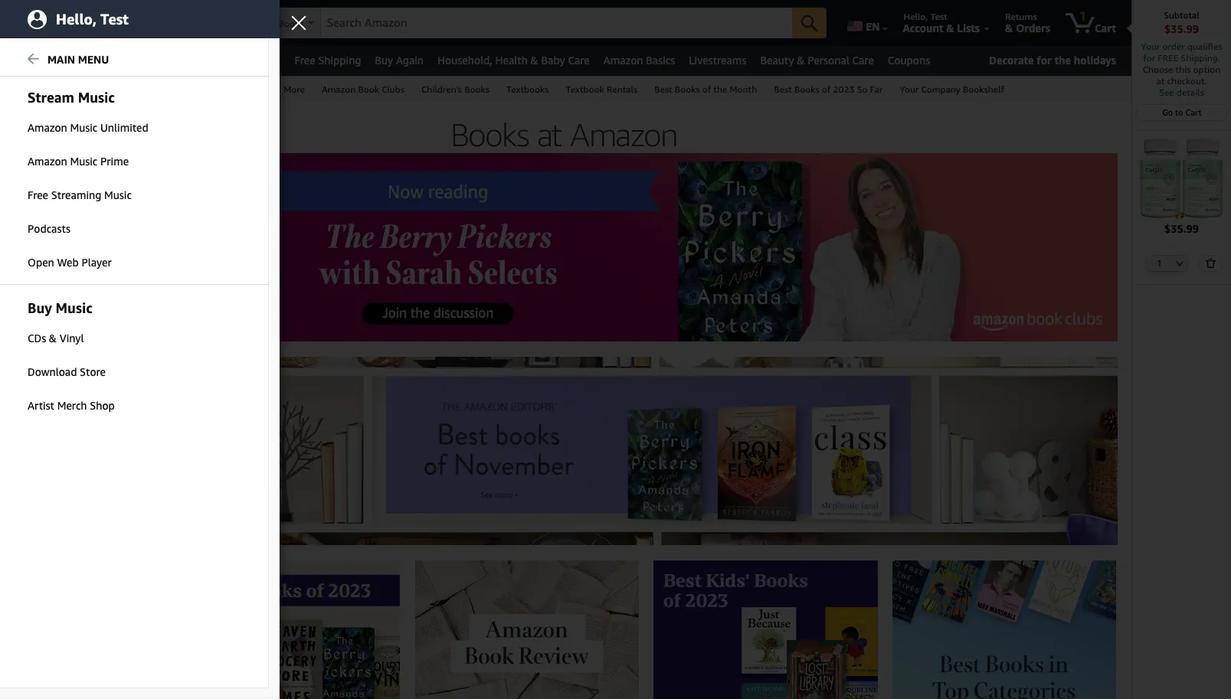 Task type: describe. For each thing, give the bounding box(es) containing it.
& right the sellers on the left top
[[275, 84, 281, 95]]

Search Amazon text field
[[321, 8, 793, 38]]

free streaming music link
[[0, 179, 268, 212]]

your for your company bookshelf
[[900, 84, 919, 95]]

this
[[1176, 64, 1192, 75]]

1 horizontal spatial best books of 2023 so far link
[[766, 77, 892, 100]]

coq10 600mg softgels | high absorption coq10 ubiquinol supplement | reduced form enhanced with vitamin e &amp; omega 3 6 9 | antioxidant powerhouse good for health | 120 softgels image
[[1140, 137, 1224, 221]]

spanish
[[59, 201, 93, 212]]

navigation navigation
[[0, 0, 1232, 700]]

holiday
[[60, 54, 97, 67]]

prime
[[100, 155, 129, 168]]

best books of the month
[[655, 84, 758, 95]]

for inside your order qualifies for free shipping. choose this option at checkout. see details
[[1144, 52, 1156, 64]]

textbook rentals link
[[558, 77, 646, 100]]

music for buy music
[[56, 300, 93, 317]]

bookshelf
[[964, 84, 1005, 95]]

amazon books on facebook link
[[21, 406, 139, 417]]

of for best books of 2023 so far
[[822, 84, 831, 95]]

& for beauty & personal care
[[797, 54, 805, 67]]

at
[[1157, 75, 1166, 87]]

of down open web player
[[71, 270, 78, 281]]

in left a
[[102, 379, 109, 389]]

vinyl
[[60, 332, 84, 345]]

beauty
[[761, 54, 795, 67]]

pride
[[65, 325, 86, 336]]

checkbox image
[[14, 668, 26, 680]]

popular
[[14, 156, 51, 168]]

music inside free streaming music link
[[104, 189, 132, 202]]

the for best books of the month
[[714, 84, 728, 95]]

decorate for the holidays link
[[984, 51, 1123, 71]]

orders
[[1017, 21, 1051, 34]]

and
[[59, 187, 75, 198]]

dropdown image
[[1177, 260, 1185, 266]]

hello, test inside navigation navigation
[[904, 11, 948, 22]]

amazon book clubs
[[322, 84, 405, 95]]

company
[[922, 84, 961, 95]]

deals inside the best books of the month best books of 2023 so far celebrity picks books by black writers asian pacific american authors read with pride deals in books
[[21, 339, 45, 350]]

free for free streaming music
[[28, 189, 48, 202]]

0 horizontal spatial test
[[100, 10, 129, 27]]

buy again
[[375, 54, 424, 67]]

delete image
[[1206, 258, 1217, 268]]

month for best books of the month
[[730, 84, 758, 95]]

in down deals in books link
[[40, 362, 49, 373]]

download store link
[[0, 356, 268, 389]]

livestreams link
[[682, 50, 754, 71]]

book inside navigation navigation
[[358, 84, 379, 95]]

best books of november image
[[176, 357, 1118, 546]]

& for cds & vinyl
[[49, 332, 57, 345]]

decorate
[[990, 54, 1035, 67]]

month for best books of the month best books of 2023 so far celebrity picks books by black writers asian pacific american authors read with pride deals in books
[[96, 256, 122, 267]]

all
[[32, 54, 46, 67]]

clubs
[[382, 84, 405, 95]]

read inside more in books 100 books to read in a lifetime amazon book review blog amazon books on facebook
[[78, 379, 100, 389]]

in inside hispanic and latino stories books in spanish back to school books children's books
[[50, 201, 57, 212]]

textbooks link
[[498, 77, 558, 100]]

returns & orders
[[1006, 11, 1051, 34]]

your company bookshelf
[[900, 84, 1005, 95]]

stories
[[105, 187, 133, 198]]

textbook
[[566, 84, 605, 95]]

review
[[81, 392, 111, 403]]

download
[[28, 366, 77, 379]]

$35.99 inside subtotal $35.99
[[1165, 22, 1200, 35]]

en
[[866, 20, 880, 33]]

so inside the best books of the month best books of 2023 so far celebrity picks books by black writers asian pacific american authors read with pride deals in books
[[104, 270, 115, 281]]

amazon for amazon music unlimited
[[28, 121, 67, 134]]

household,
[[438, 54, 493, 67]]

update
[[117, 21, 154, 34]]

best kids' books of 2023 image
[[654, 561, 878, 700]]

shop
[[90, 399, 115, 412]]

hispanic
[[21, 187, 57, 198]]

the for best books of the month best books of 2023 so far celebrity picks books by black writers asian pacific american authors read with pride deals in books
[[81, 256, 94, 267]]

latino
[[77, 187, 102, 198]]

buy
[[375, 54, 393, 67]]

more in books 100 books to read in a lifetime amazon book review blog amazon books on facebook
[[14, 362, 152, 417]]

1 vertical spatial 1
[[1158, 258, 1163, 268]]

order
[[1163, 41, 1186, 52]]

buy
[[28, 300, 52, 317]]

school
[[55, 215, 83, 225]]

popular in books
[[14, 156, 96, 168]]

amazon music prime
[[28, 155, 129, 168]]

for inside decorate for the holidays link
[[1037, 54, 1052, 67]]

stream music
[[28, 89, 115, 106]]

cds
[[28, 332, 46, 345]]

advanced search
[[63, 84, 134, 95]]

player
[[82, 256, 112, 269]]

main menu
[[48, 53, 109, 66]]

of for best books of the month best books of 2023 so far celebrity picks books by black writers asian pacific american authors read with pride deals in books
[[71, 256, 78, 267]]

best sellers & more link
[[216, 77, 313, 100]]

music for unlimited
[[70, 121, 98, 134]]

open web player link
[[0, 247, 268, 279]]

facebook
[[99, 406, 139, 417]]

amazon for amazon music prime
[[28, 155, 67, 168]]

read inside the best books of the month best books of 2023 so far celebrity picks books by black writers asian pacific american authors read with pride deals in books
[[21, 325, 43, 336]]

& for returns & orders
[[1006, 21, 1014, 34]]

of for best books of the month
[[703, 84, 712, 95]]

1 vertical spatial cart
[[1186, 107, 1203, 117]]

children's inside navigation navigation
[[422, 84, 462, 95]]

read with pride link
[[21, 325, 86, 336]]

back
[[21, 215, 42, 225]]

amazon image
[[14, 14, 88, 37]]

lifetime
[[120, 379, 152, 389]]

free
[[1159, 52, 1179, 64]]

children's inside hispanic and latino stories books in spanish back to school books children's books
[[21, 228, 62, 239]]

amazon music prime link
[[0, 146, 268, 178]]

in right popular
[[54, 156, 63, 168]]

best for best sellers & more
[[224, 84, 242, 95]]

store
[[80, 366, 106, 379]]

checkout.
[[1168, 75, 1208, 87]]

0 horizontal spatial hello, test
[[56, 10, 129, 27]]

best for best books of the month
[[655, 84, 673, 95]]

streaming
[[51, 189, 101, 202]]

coupons link
[[881, 50, 938, 71]]

livestreams
[[689, 54, 747, 67]]

0 horizontal spatial hello,
[[56, 10, 97, 27]]

back to school books link
[[21, 215, 111, 225]]

all button
[[8, 46, 53, 76]]

picks
[[60, 284, 82, 294]]

sellers
[[245, 84, 272, 95]]



Task type: locate. For each thing, give the bounding box(es) containing it.
hello, up main menu
[[56, 10, 97, 27]]

more inside navigation navigation
[[284, 84, 305, 95]]

1 vertical spatial children's books link
[[21, 228, 90, 239]]

best books of 2023 image
[[176, 561, 400, 700]]

100 books to read in a lifetime link
[[21, 379, 152, 389]]

2023 down player
[[81, 270, 101, 281]]

0 vertical spatial deals
[[100, 54, 126, 67]]

subtotal $35.99
[[1165, 9, 1200, 35]]

100
[[21, 379, 37, 389]]

best down "open"
[[21, 270, 40, 281]]

0 vertical spatial $35.99
[[1165, 22, 1200, 35]]

hello, test link
[[0, 0, 280, 38]]

your left order
[[1142, 41, 1161, 52]]

1 horizontal spatial your
[[1142, 41, 1161, 52]]

to down books in spanish link
[[44, 215, 52, 225]]

best books of 2023 so far link down personal
[[766, 77, 892, 100]]

1 vertical spatial best books of the month link
[[21, 256, 122, 267]]

amazon inside "amazon basics" link
[[604, 54, 644, 67]]

1 vertical spatial 2023
[[81, 270, 101, 281]]

to inside 'delivering to los angeles 90005 update location'
[[162, 11, 171, 22]]

None submit
[[793, 8, 827, 38]]

book left the clubs
[[358, 84, 379, 95]]

book inside more in books 100 books to read in a lifetime amazon book review blog amazon books on facebook
[[58, 392, 79, 403]]

book up the amazon books on facebook link
[[58, 392, 79, 403]]

best for best books of 2023 so far
[[774, 84, 792, 95]]

1 vertical spatial far
[[118, 270, 131, 281]]

far down coupons link in the top right of the page
[[871, 84, 883, 95]]

1 horizontal spatial the
[[714, 84, 728, 95]]

unlimited
[[100, 121, 149, 134]]

your down coupons link in the top right of the page
[[900, 84, 919, 95]]

on
[[86, 406, 96, 417]]

care right baby
[[568, 54, 590, 67]]

1 vertical spatial book
[[58, 392, 79, 403]]

1 horizontal spatial so
[[858, 84, 868, 95]]

1 horizontal spatial far
[[871, 84, 883, 95]]

angeles
[[190, 11, 223, 22]]

groceries link
[[219, 50, 288, 71]]

decorate for the holidays
[[990, 54, 1117, 67]]

go to cart
[[1163, 107, 1203, 117]]

amazon music unlimited
[[28, 121, 149, 134]]

holiday deals
[[60, 54, 126, 67]]

the down livestreams link
[[714, 84, 728, 95]]

subtotal
[[1165, 9, 1200, 21]]

& right cds
[[49, 332, 57, 345]]

0 vertical spatial so
[[858, 84, 868, 95]]

in inside the best books of the month best books of 2023 so far celebrity picks books by black writers asian pacific american authors read with pride deals in books
[[48, 339, 55, 350]]

0 vertical spatial children's
[[422, 84, 462, 95]]

personal
[[808, 54, 850, 67]]

your
[[1142, 41, 1161, 52], [900, 84, 919, 95]]

textbooks
[[507, 84, 549, 95]]

books link
[[11, 77, 55, 100]]

basics
[[646, 54, 676, 67]]

0 horizontal spatial for
[[1037, 54, 1052, 67]]

hello, inside navigation navigation
[[904, 11, 929, 22]]

best up celebrity on the top of the page
[[21, 256, 40, 267]]

read down asian
[[21, 325, 43, 336]]

1 horizontal spatial hello,
[[904, 11, 929, 22]]

1 horizontal spatial care
[[853, 54, 875, 67]]

none submit inside books search field
[[793, 8, 827, 38]]

your inside your order qualifies for free shipping. choose this option at checkout. see details
[[1142, 41, 1161, 52]]

beauty & personal care
[[761, 54, 875, 67]]

0 vertical spatial children's books link
[[413, 77, 498, 100]]

artist
[[28, 399, 54, 412]]

children's down household,
[[422, 84, 462, 95]]

textbook rentals
[[566, 84, 638, 95]]

for left free
[[1144, 52, 1156, 64]]

shipping.
[[1182, 52, 1221, 64]]

artist merch shop link
[[0, 390, 268, 422]]

1 horizontal spatial children's
[[422, 84, 462, 95]]

0 vertical spatial free
[[295, 54, 315, 67]]

cds & vinyl
[[28, 332, 84, 345]]

amazon for amazon basics
[[604, 54, 644, 67]]

more
[[284, 84, 305, 95], [14, 362, 38, 373]]

0 vertical spatial music
[[78, 89, 115, 106]]

best books of 2023 so far link down open web player
[[21, 270, 131, 281]]

1 left dropdown image at top right
[[1158, 258, 1163, 268]]

shipping
[[318, 54, 361, 67]]

1 horizontal spatial children's books link
[[413, 77, 498, 100]]

children's books
[[422, 84, 490, 95]]

children's down back
[[21, 228, 62, 239]]

free inside navigation navigation
[[295, 54, 315, 67]]

music inside amazon music prime link
[[70, 155, 98, 168]]

qualifies
[[1188, 41, 1223, 52]]

delivering
[[117, 11, 159, 22]]

music down stream music
[[70, 121, 98, 134]]

amazon inside amazon music unlimited link
[[28, 121, 67, 134]]

choose
[[1143, 64, 1174, 75]]

amazon basics link
[[597, 50, 682, 71]]

to
[[162, 11, 171, 22], [1176, 107, 1184, 117], [44, 215, 52, 225], [67, 379, 75, 389]]

health
[[496, 54, 528, 67]]

0 horizontal spatial children's
[[21, 228, 62, 239]]

2023
[[834, 84, 855, 95], [81, 270, 101, 281]]

0 horizontal spatial cart
[[1095, 21, 1117, 34]]

cart up holidays
[[1095, 21, 1117, 34]]

hispanic and latino stories books in spanish back to school books children's books
[[21, 187, 133, 239]]

0 horizontal spatial 2023
[[81, 270, 101, 281]]

to inside hispanic and latino stories books in spanish back to school books children's books
[[44, 215, 52, 225]]

test inside navigation navigation
[[931, 11, 948, 22]]

test
[[100, 10, 129, 27], [931, 11, 948, 22]]

1 vertical spatial the
[[714, 84, 728, 95]]

1 vertical spatial music
[[70, 155, 98, 168]]

music right latino
[[104, 189, 132, 202]]

deals inside navigation navigation
[[100, 54, 126, 67]]

1 up holidays
[[1080, 8, 1087, 24]]

more up 100
[[14, 362, 38, 373]]

Books search field
[[270, 8, 827, 40]]

podcasts
[[28, 222, 70, 235]]

1 horizontal spatial month
[[730, 84, 758, 95]]

books inside search field
[[279, 18, 304, 29]]

month inside the best books of the month best books of 2023 so far celebrity picks books by black writers asian pacific american authors read with pride deals in books
[[96, 256, 122, 267]]

hello, test left lists
[[904, 11, 948, 22]]

0 horizontal spatial children's books link
[[21, 228, 90, 239]]

1 horizontal spatial free
[[295, 54, 315, 67]]

hello,
[[56, 10, 97, 27], [904, 11, 929, 22]]

hello, right en
[[904, 11, 929, 22]]

1 vertical spatial more
[[14, 362, 38, 373]]

1 vertical spatial best books of 2023 so far link
[[21, 270, 131, 281]]

1 vertical spatial read
[[78, 379, 100, 389]]

amazon music unlimited link
[[0, 112, 268, 144]]

open
[[28, 256, 54, 269]]

deals
[[100, 54, 126, 67], [21, 339, 45, 350]]

0 horizontal spatial far
[[118, 270, 131, 281]]

to inside more in books 100 books to read in a lifetime amazon book review blog amazon books on facebook
[[67, 379, 75, 389]]

& right beauty
[[797, 54, 805, 67]]

amazon for amazon book clubs
[[322, 84, 356, 95]]

0 horizontal spatial book
[[58, 392, 79, 403]]

0 horizontal spatial free
[[28, 189, 48, 202]]

& left orders
[[1006, 21, 1014, 34]]

cart down details
[[1186, 107, 1203, 117]]

baby
[[542, 54, 566, 67]]

go
[[1163, 107, 1174, 117]]

of left player
[[71, 256, 78, 267]]

of down livestreams link
[[703, 84, 712, 95]]

american
[[76, 311, 115, 322]]

0 vertical spatial best books of the month link
[[646, 77, 766, 100]]

far inside the best books of the month best books of 2023 so far celebrity picks books by black writers asian pacific american authors read with pride deals in books
[[118, 270, 131, 281]]

0 vertical spatial the
[[1055, 54, 1072, 67]]

deals down "read with pride" link
[[21, 339, 45, 350]]

more right the sellers on the left top
[[284, 84, 305, 95]]

month inside navigation navigation
[[730, 84, 758, 95]]

far inside navigation navigation
[[871, 84, 883, 95]]

1 horizontal spatial 1
[[1158, 258, 1163, 268]]

music left prime
[[70, 155, 98, 168]]

main
[[48, 53, 75, 66]]

books in spanish link
[[21, 201, 93, 212]]

0 horizontal spatial best books of the month link
[[21, 256, 122, 267]]

with
[[46, 325, 62, 336]]

returns
[[1006, 11, 1038, 22]]

beauty & personal care link
[[754, 50, 881, 71]]

hispanic and latino stories link
[[21, 187, 133, 198]]

best books of the month link up picks
[[21, 256, 122, 267]]

amazon inside amazon music prime link
[[28, 155, 67, 168]]

holidays
[[1075, 54, 1117, 67]]

0 horizontal spatial 1
[[1080, 8, 1087, 24]]

read up 'review'
[[78, 379, 100, 389]]

hello, test up menu
[[56, 10, 129, 27]]

so inside navigation navigation
[[858, 84, 868, 95]]

0 vertical spatial music
[[70, 121, 98, 134]]

stream
[[28, 89, 74, 106]]

& for account & lists
[[947, 21, 955, 34]]

& left lists
[[947, 21, 955, 34]]

1 horizontal spatial test
[[931, 11, 948, 22]]

2 care from the left
[[853, 54, 875, 67]]

1 vertical spatial month
[[96, 256, 122, 267]]

so down beauty & personal care link
[[858, 84, 868, 95]]

1 care from the left
[[568, 54, 590, 67]]

books%20at%20amazon image
[[244, 112, 888, 153]]

en link
[[839, 4, 895, 42]]

2023 inside best books of 2023 so far link
[[834, 84, 855, 95]]

0 vertical spatial best books of 2023 so far link
[[766, 77, 892, 100]]

& left baby
[[531, 54, 539, 67]]

0 vertical spatial more
[[284, 84, 305, 95]]

so down player
[[104, 270, 115, 281]]

coupons
[[888, 54, 931, 67]]

care right personal
[[853, 54, 875, 67]]

test up menu
[[100, 10, 129, 27]]

month down livestreams link
[[730, 84, 758, 95]]

2023 down personal
[[834, 84, 855, 95]]

1 horizontal spatial best books of the month link
[[646, 77, 766, 100]]

1
[[1080, 8, 1087, 24], [1158, 258, 1163, 268]]

los
[[173, 11, 187, 22]]

1 horizontal spatial more
[[284, 84, 305, 95]]

1 horizontal spatial for
[[1144, 52, 1156, 64]]

far up authors
[[118, 270, 131, 281]]

in up back to school books link
[[50, 201, 57, 212]]

best down beauty
[[774, 84, 792, 95]]

to up amazon book review blog link
[[67, 379, 75, 389]]

1 vertical spatial your
[[900, 84, 919, 95]]

the inside the best books of the month best books of 2023 so far celebrity picks books by black writers asian pacific american authors read with pride deals in books
[[81, 256, 94, 267]]

to right go
[[1176, 107, 1184, 117]]

best books of the month link down livestreams link
[[646, 77, 766, 100]]

0 horizontal spatial the
[[81, 256, 94, 267]]

lists
[[958, 21, 981, 34]]

amazon book clubs link
[[313, 77, 413, 100]]

$35.99 down subtotal
[[1165, 22, 1200, 35]]

0 vertical spatial cart
[[1095, 21, 1117, 34]]

best books of 2023 so far link
[[766, 77, 892, 100], [21, 270, 131, 281]]

1 vertical spatial free
[[28, 189, 48, 202]]

your for your order qualifies for free shipping. choose this option at checkout. see details
[[1142, 41, 1161, 52]]

0 vertical spatial 2023
[[834, 84, 855, 95]]

1 vertical spatial so
[[104, 270, 115, 281]]

1 horizontal spatial cart
[[1186, 107, 1203, 117]]

1 vertical spatial music
[[56, 300, 93, 317]]

see details link
[[1141, 87, 1224, 98]]

advanced
[[63, 84, 104, 95]]

free streaming music
[[28, 189, 132, 202]]

children's books link down back to school books link
[[21, 228, 90, 239]]

0 horizontal spatial your
[[900, 84, 919, 95]]

asian
[[21, 311, 44, 322]]

blog
[[114, 392, 132, 403]]

for
[[1144, 52, 1156, 64], [1037, 54, 1052, 67]]

your company bookshelf link
[[892, 77, 1013, 100]]

details
[[1177, 87, 1205, 98]]

0 horizontal spatial month
[[96, 256, 122, 267]]

0 horizontal spatial read
[[21, 325, 43, 336]]

2 vertical spatial the
[[81, 256, 94, 267]]

music for stream music
[[78, 89, 115, 106]]

1 horizontal spatial hello, test
[[904, 11, 948, 22]]

1 horizontal spatial book
[[358, 84, 379, 95]]

music for prime
[[70, 155, 98, 168]]

amazon book review image
[[415, 561, 639, 700]]

0 horizontal spatial deals
[[21, 339, 45, 350]]

the right web
[[81, 256, 94, 267]]

2 vertical spatial music
[[104, 189, 132, 202]]

more inside more in books 100 books to read in a lifetime amazon book review blog amazon books on facebook
[[14, 362, 38, 373]]

1 horizontal spatial deals
[[100, 54, 126, 67]]

menu
[[78, 53, 109, 66]]

deals in books link
[[21, 339, 83, 350]]

month
[[730, 84, 758, 95], [96, 256, 122, 267]]

best books in top categories image
[[893, 561, 1117, 700]]

0 horizontal spatial care
[[568, 54, 590, 67]]

main menu link
[[0, 44, 268, 77]]

best down basics
[[655, 84, 673, 95]]

1 horizontal spatial read
[[78, 379, 100, 389]]

0 horizontal spatial more
[[14, 362, 38, 373]]

to left los
[[162, 11, 171, 22]]

0 horizontal spatial so
[[104, 270, 115, 281]]

free for free shipping
[[295, 54, 315, 67]]

0 vertical spatial read
[[21, 325, 43, 336]]

free up back
[[28, 189, 48, 202]]

asian pacific american authors link
[[21, 311, 149, 322]]

0 vertical spatial 1
[[1080, 8, 1087, 24]]

cart
[[1095, 21, 1117, 34], [1186, 107, 1203, 117]]

amazon
[[604, 54, 644, 67], [322, 84, 356, 95], [28, 121, 67, 134], [28, 155, 67, 168], [21, 392, 55, 403], [21, 406, 55, 417]]

for right decorate
[[1037, 54, 1052, 67]]

0 vertical spatial month
[[730, 84, 758, 95]]

2 horizontal spatial the
[[1055, 54, 1072, 67]]

2023 inside the best books of the month best books of 2023 so far celebrity picks books by black writers asian pacific american authors read with pride deals in books
[[81, 270, 101, 281]]

0 vertical spatial far
[[871, 84, 883, 95]]

deals up search
[[100, 54, 126, 67]]

1 vertical spatial deals
[[21, 339, 45, 350]]

children's books link down household,
[[413, 77, 498, 100]]

in down "read with pride" link
[[48, 339, 55, 350]]

1 horizontal spatial 2023
[[834, 84, 855, 95]]

$35.99 up dropdown image at top right
[[1165, 222, 1200, 235]]

amazon inside amazon book clubs link
[[322, 84, 356, 95]]

1 vertical spatial children's
[[21, 228, 62, 239]]

pacific
[[47, 311, 74, 322]]

& inside returns & orders
[[1006, 21, 1014, 34]]

music inside amazon music unlimited link
[[70, 121, 98, 134]]

artist merch shop
[[28, 399, 115, 412]]

1 vertical spatial $35.99
[[1165, 222, 1200, 235]]

now reading. bright young women with sarah selects. join the discussion. image
[[176, 153, 1118, 342]]

0 vertical spatial book
[[358, 84, 379, 95]]

best books of 2023 so far
[[774, 84, 883, 95]]

0 vertical spatial your
[[1142, 41, 1161, 52]]

the left holidays
[[1055, 54, 1072, 67]]

free left shipping
[[295, 54, 315, 67]]

test left lists
[[931, 11, 948, 22]]

holiday deals link
[[53, 50, 133, 71]]

0 horizontal spatial best books of 2023 so far link
[[21, 270, 131, 281]]

best left the sellers on the left top
[[224, 84, 242, 95]]

month down podcasts "link"
[[96, 256, 122, 267]]

of down personal
[[822, 84, 831, 95]]



Task type: vqa. For each thing, say whether or not it's contained in the screenshot.
Textbook Rentals
yes



